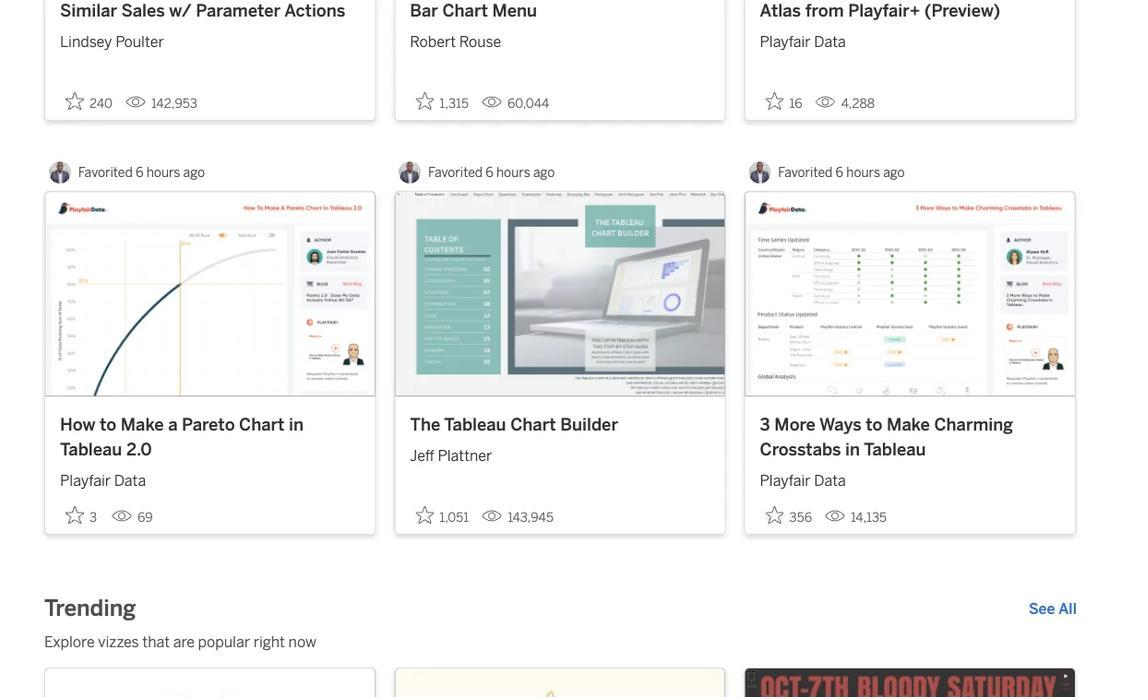 Task type: describe. For each thing, give the bounding box(es) containing it.
bar
[[410, 0, 438, 20]]

plattner
[[438, 447, 492, 465]]

3 more ways to make charming crosstabs in tableau
[[760, 414, 1013, 460]]

tich mabiza image for 3 more ways to make charming crosstabs in tableau
[[749, 161, 771, 184]]

143,945 views element
[[474, 502, 561, 532]]

playfair for atlas from playfair+ (preview)
[[760, 33, 811, 50]]

6 for ways
[[836, 165, 844, 180]]

ago for builder
[[533, 165, 555, 180]]

right
[[253, 634, 285, 651]]

3 more ways to make charming crosstabs in tableau link
[[760, 412, 1060, 463]]

jeff plattner
[[410, 447, 492, 465]]

robert
[[410, 33, 456, 50]]

workbook thumbnail image for builder
[[395, 192, 725, 396]]

how
[[60, 414, 95, 435]]

lindsey
[[60, 33, 112, 50]]

workbook thumbnail image for to
[[745, 192, 1075, 396]]

Add Favorite button
[[410, 86, 474, 116]]

1,051
[[440, 510, 469, 525]]

see all link
[[1029, 598, 1077, 620]]

142,953 views element
[[118, 88, 205, 118]]

jeff
[[410, 447, 434, 465]]

to inside how to make a pareto chart in tableau 2.0
[[100, 414, 116, 435]]

14,135
[[851, 510, 887, 525]]

now
[[288, 634, 316, 651]]

rouse
[[459, 33, 501, 50]]

poulter
[[116, 33, 164, 50]]

add favorite button for how to make a pareto chart in tableau 2.0
[[60, 501, 104, 531]]

to inside 3 more ways to make charming crosstabs in tableau
[[866, 414, 883, 435]]

add favorite button containing 240
[[60, 86, 118, 116]]

1 horizontal spatial tableau
[[444, 414, 506, 435]]

data for ways
[[814, 472, 846, 490]]

menu
[[492, 0, 537, 20]]

favorited 6 hours ago for chart
[[428, 165, 555, 180]]

see
[[1029, 600, 1055, 618]]

crosstabs
[[760, 440, 841, 460]]

Add Favorite button
[[410, 501, 474, 531]]

143,945
[[508, 510, 554, 525]]

are
[[173, 634, 195, 651]]

in inside how to make a pareto chart in tableau 2.0
[[289, 414, 304, 435]]

60,044
[[507, 96, 549, 111]]

data for playfair+
[[814, 33, 846, 50]]

robert rouse link
[[410, 23, 710, 53]]

2.0
[[126, 440, 152, 460]]

2 horizontal spatial chart
[[510, 414, 556, 435]]

similar sales w/ parameter actions link
[[60, 0, 360, 23]]

the tableau chart builder
[[410, 414, 618, 435]]

playfair for 3 more ways to make charming crosstabs in tableau
[[760, 472, 811, 490]]

tich mabiza image for the tableau chart builder
[[399, 161, 421, 184]]

see all trending element
[[1029, 598, 1077, 620]]

w/
[[169, 0, 192, 20]]

favorited for to
[[78, 165, 133, 180]]

similar sales w/ parameter actions
[[60, 0, 345, 20]]

make inside 3 more ways to make charming crosstabs in tableau
[[887, 414, 930, 435]]

240
[[90, 96, 113, 111]]

pareto
[[182, 414, 235, 435]]

from
[[805, 0, 844, 20]]

142,953
[[151, 96, 197, 111]]

69
[[137, 510, 153, 525]]

ago for a
[[183, 165, 205, 180]]

ways
[[819, 414, 862, 435]]

6 for make
[[136, 165, 144, 180]]

playfair+
[[848, 0, 920, 20]]



Task type: locate. For each thing, give the bounding box(es) containing it.
add favorite button down the crosstabs
[[760, 501, 818, 531]]

0 horizontal spatial favorited 6 hours ago
[[78, 165, 205, 180]]

0 horizontal spatial tich mabiza image
[[49, 161, 71, 184]]

0 horizontal spatial 3
[[90, 510, 97, 525]]

similar
[[60, 0, 117, 20]]

2 to from the left
[[866, 414, 883, 435]]

3 inside 3 more ways to make charming crosstabs in tableau
[[760, 414, 770, 435]]

playfair data down from
[[760, 33, 846, 50]]

1 6 from the left
[[136, 165, 144, 180]]

2 horizontal spatial workbook thumbnail image
[[745, 192, 1075, 396]]

trending heading
[[44, 594, 136, 624]]

data down from
[[814, 33, 846, 50]]

add favorite button containing 356
[[760, 501, 818, 531]]

sales
[[121, 0, 165, 20]]

playfair data link down 3 more ways to make charming crosstabs in tableau
[[760, 463, 1060, 492]]

1 favorited 6 hours ago from the left
[[78, 165, 205, 180]]

3 inside add favorite button
[[90, 510, 97, 525]]

the
[[410, 414, 440, 435]]

tableau inside how to make a pareto chart in tableau 2.0
[[60, 440, 122, 460]]

4,288 views element
[[808, 88, 882, 118]]

how to make a pareto chart in tableau 2.0
[[60, 414, 304, 460]]

a
[[168, 414, 178, 435]]

playfair down the how
[[60, 472, 111, 490]]

1 tich mabiza image from the left
[[49, 161, 71, 184]]

add favorite button down lindsey
[[60, 86, 118, 116]]

playfair data down the crosstabs
[[760, 472, 846, 490]]

playfair data for to
[[60, 472, 146, 490]]

favorited 6 hours ago for make
[[78, 165, 205, 180]]

Add Favorite button
[[760, 86, 808, 116]]

2 workbook thumbnail image from the left
[[395, 192, 725, 396]]

3 left 69 views element
[[90, 510, 97, 525]]

1 horizontal spatial ago
[[533, 165, 555, 180]]

favorited 6 hours ago for ways
[[778, 165, 905, 180]]

chart up jeff plattner link
[[510, 414, 556, 435]]

playfair data
[[760, 33, 846, 50], [60, 472, 146, 490], [760, 472, 846, 490]]

2 horizontal spatial hours
[[846, 165, 880, 180]]

2 horizontal spatial tich mabiza image
[[749, 161, 771, 184]]

hours for chart
[[496, 165, 530, 180]]

1 horizontal spatial make
[[887, 414, 930, 435]]

2 horizontal spatial favorited 6 hours ago
[[778, 165, 905, 180]]

1 horizontal spatial favorited
[[428, 165, 483, 180]]

hours down 60,044 views element
[[496, 165, 530, 180]]

in down ways
[[845, 440, 860, 460]]

1 horizontal spatial workbook thumbnail image
[[395, 192, 725, 396]]

in right the pareto
[[289, 414, 304, 435]]

0 horizontal spatial ago
[[183, 165, 205, 180]]

favorited
[[78, 165, 133, 180], [428, 165, 483, 180], [778, 165, 833, 180]]

0 horizontal spatial in
[[289, 414, 304, 435]]

trending
[[44, 596, 136, 622]]

6 down 60,044 views element
[[486, 165, 494, 180]]

3 favorited 6 hours ago from the left
[[778, 165, 905, 180]]

robert rouse
[[410, 33, 501, 50]]

favorited 6 hours ago
[[78, 165, 205, 180], [428, 165, 555, 180], [778, 165, 905, 180]]

0 horizontal spatial 6
[[136, 165, 144, 180]]

1 horizontal spatial tich mabiza image
[[399, 161, 421, 184]]

1,315
[[440, 96, 469, 111]]

14,135 views element
[[818, 502, 894, 532]]

actions
[[284, 0, 345, 20]]

3 ago from the left
[[883, 165, 905, 180]]

1 hours from the left
[[146, 165, 180, 180]]

builder
[[560, 414, 618, 435]]

3 tich mabiza image from the left
[[749, 161, 771, 184]]

2 horizontal spatial favorited
[[778, 165, 833, 180]]

69 views element
[[104, 502, 160, 532]]

add favorite button left 69
[[60, 501, 104, 531]]

explore
[[44, 634, 95, 651]]

1 horizontal spatial hours
[[496, 165, 530, 180]]

6 down the 142,953 views element
[[136, 165, 144, 180]]

4,288
[[841, 96, 875, 111]]

playfair
[[760, 33, 811, 50], [60, 472, 111, 490], [760, 472, 811, 490]]

0 vertical spatial in
[[289, 414, 304, 435]]

6 down '4,288 views' element
[[836, 165, 844, 180]]

atlas
[[760, 0, 801, 20]]

playfair data link
[[760, 23, 1060, 53], [60, 463, 360, 492], [760, 463, 1060, 492]]

tich mabiza image
[[49, 161, 71, 184], [399, 161, 421, 184], [749, 161, 771, 184]]

playfair data link for to
[[760, 463, 1060, 492]]

favorited down 16
[[778, 165, 833, 180]]

to
[[100, 414, 116, 435], [866, 414, 883, 435]]

playfair data link down how to make a pareto chart in tableau 2.0
[[60, 463, 360, 492]]

2 horizontal spatial 6
[[836, 165, 844, 180]]

workbook thumbnail image
[[45, 192, 375, 396], [395, 192, 725, 396], [745, 192, 1075, 396]]

2 6 from the left
[[486, 165, 494, 180]]

hours down the 4,288
[[846, 165, 880, 180]]

2 make from the left
[[887, 414, 930, 435]]

favorited down 1,315
[[428, 165, 483, 180]]

favorited for tableau
[[428, 165, 483, 180]]

2 tich mabiza image from the left
[[399, 161, 421, 184]]

hours
[[146, 165, 180, 180], [496, 165, 530, 180], [846, 165, 880, 180]]

add favorite button containing 3
[[60, 501, 104, 531]]

1 to from the left
[[100, 414, 116, 435]]

tableau up 14,135
[[864, 440, 926, 460]]

1 vertical spatial in
[[845, 440, 860, 460]]

in inside 3 more ways to make charming crosstabs in tableau
[[845, 440, 860, 460]]

hours down the 142,953 views element
[[146, 165, 180, 180]]

1 favorited from the left
[[78, 165, 133, 180]]

charming
[[934, 414, 1013, 435]]

tich mabiza image for how to make a pareto chart in tableau 2.0
[[49, 161, 71, 184]]

2 horizontal spatial tableau
[[864, 440, 926, 460]]

356
[[790, 510, 812, 525]]

chart up robert rouse
[[442, 0, 488, 20]]

0 horizontal spatial chart
[[239, 414, 285, 435]]

2 favorited from the left
[[428, 165, 483, 180]]

explore vizzes that are popular right now element
[[44, 631, 1077, 653]]

favorited 6 hours ago down the 142,953 views element
[[78, 165, 205, 180]]

playfair down "atlas"
[[760, 33, 811, 50]]

chart inside how to make a pareto chart in tableau 2.0
[[239, 414, 285, 435]]

playfair data link down playfair+
[[760, 23, 1060, 53]]

1 horizontal spatial 6
[[486, 165, 494, 180]]

tableau up plattner
[[444, 414, 506, 435]]

3
[[760, 414, 770, 435], [90, 510, 97, 525]]

6
[[136, 165, 144, 180], [486, 165, 494, 180], [836, 165, 844, 180]]

make up 2.0
[[121, 414, 164, 435]]

data
[[814, 33, 846, 50], [114, 472, 146, 490], [814, 472, 846, 490]]

playfair data up 69 views element
[[60, 472, 146, 490]]

0 horizontal spatial to
[[100, 414, 116, 435]]

popular
[[198, 634, 250, 651]]

how to make a pareto chart in tableau 2.0 link
[[60, 412, 360, 463]]

explore vizzes that are popular right now
[[44, 634, 316, 651]]

more
[[775, 414, 816, 435]]

the tableau chart builder link
[[410, 412, 710, 437]]

2 ago from the left
[[533, 165, 555, 180]]

3 for 3
[[90, 510, 97, 525]]

lindsey poulter
[[60, 33, 164, 50]]

jeff plattner link
[[410, 437, 710, 467]]

vizzes
[[98, 634, 139, 651]]

tableau down the how
[[60, 440, 122, 460]]

hours for ways
[[846, 165, 880, 180]]

1 horizontal spatial chart
[[442, 0, 488, 20]]

3 favorited from the left
[[778, 165, 833, 180]]

(preview)
[[925, 0, 1000, 20]]

0 vertical spatial 3
[[760, 414, 770, 435]]

make left charming at right bottom
[[887, 414, 930, 435]]

2 horizontal spatial ago
[[883, 165, 905, 180]]

playfair for how to make a pareto chart in tableau 2.0
[[60, 472, 111, 490]]

1 workbook thumbnail image from the left
[[45, 192, 375, 396]]

0 horizontal spatial tableau
[[60, 440, 122, 460]]

6 for chart
[[486, 165, 494, 180]]

favorited 6 hours ago down '4,288 views' element
[[778, 165, 905, 180]]

1 vertical spatial 3
[[90, 510, 97, 525]]

all
[[1059, 600, 1077, 618]]

1 ago from the left
[[183, 165, 205, 180]]

chart right the pareto
[[239, 414, 285, 435]]

16
[[790, 96, 803, 111]]

0 horizontal spatial hours
[[146, 165, 180, 180]]

playfair down the crosstabs
[[760, 472, 811, 490]]

60,044 views element
[[474, 88, 557, 118]]

chart
[[442, 0, 488, 20], [239, 414, 285, 435], [510, 414, 556, 435]]

add favorite button for 3 more ways to make charming crosstabs in tableau
[[760, 501, 818, 531]]

favorited for more
[[778, 165, 833, 180]]

hours for make
[[146, 165, 180, 180]]

workbook thumbnail image for a
[[45, 192, 375, 396]]

3 6 from the left
[[836, 165, 844, 180]]

atlas from playfair+ (preview) link
[[760, 0, 1060, 23]]

playfair data for from
[[760, 33, 846, 50]]

tableau inside 3 more ways to make charming crosstabs in tableau
[[864, 440, 926, 460]]

favorited down 240
[[78, 165, 133, 180]]

0 horizontal spatial workbook thumbnail image
[[45, 192, 375, 396]]

to right the how
[[100, 414, 116, 435]]

3 hours from the left
[[846, 165, 880, 180]]

2 favorited 6 hours ago from the left
[[428, 165, 555, 180]]

tableau
[[444, 414, 506, 435], [60, 440, 122, 460], [864, 440, 926, 460]]

3 workbook thumbnail image from the left
[[745, 192, 1075, 396]]

playfair data link for a
[[60, 463, 360, 492]]

1 make from the left
[[121, 414, 164, 435]]

playfair data link for (preview)
[[760, 23, 1060, 53]]

make
[[121, 414, 164, 435], [887, 414, 930, 435]]

favorited 6 hours ago down 60,044 views element
[[428, 165, 555, 180]]

lindsey poulter link
[[60, 23, 360, 53]]

1 horizontal spatial favorited 6 hours ago
[[428, 165, 555, 180]]

bar chart menu link
[[410, 0, 710, 23]]

Add Favorite button
[[60, 86, 118, 116], [60, 501, 104, 531], [760, 501, 818, 531]]

data down 2.0
[[114, 472, 146, 490]]

data for make
[[114, 472, 146, 490]]

3 for 3 more ways to make charming crosstabs in tableau
[[760, 414, 770, 435]]

1 horizontal spatial 3
[[760, 414, 770, 435]]

0 horizontal spatial favorited
[[78, 165, 133, 180]]

that
[[142, 634, 170, 651]]

to right ways
[[866, 414, 883, 435]]

ago for to
[[883, 165, 905, 180]]

bar chart menu
[[410, 0, 537, 20]]

3 left more
[[760, 414, 770, 435]]

ago
[[183, 165, 205, 180], [533, 165, 555, 180], [883, 165, 905, 180]]

data down the crosstabs
[[814, 472, 846, 490]]

1 horizontal spatial in
[[845, 440, 860, 460]]

parameter
[[196, 0, 281, 20]]

in
[[289, 414, 304, 435], [845, 440, 860, 460]]

atlas from playfair+ (preview)
[[760, 0, 1000, 20]]

see all
[[1029, 600, 1077, 618]]

0 horizontal spatial make
[[121, 414, 164, 435]]

playfair data for more
[[760, 472, 846, 490]]

2 hours from the left
[[496, 165, 530, 180]]

make inside how to make a pareto chart in tableau 2.0
[[121, 414, 164, 435]]

1 horizontal spatial to
[[866, 414, 883, 435]]



Task type: vqa. For each thing, say whether or not it's contained in the screenshot.


